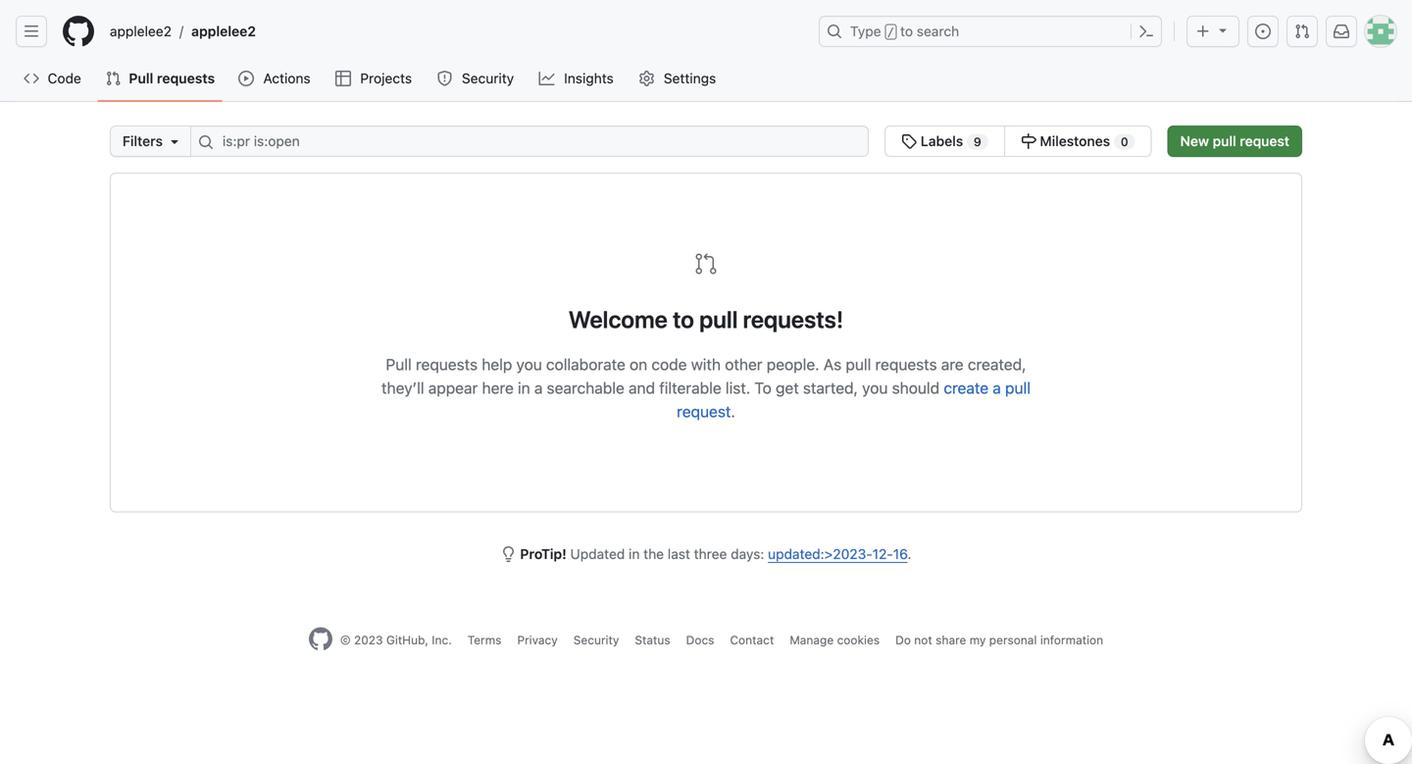 Task type: vqa. For each thing, say whether or not it's contained in the screenshot.
filterable
yes



Task type: locate. For each thing, give the bounding box(es) containing it.
.
[[731, 402, 736, 421], [908, 546, 912, 562]]

git pull request image inside 'pull requests' link
[[105, 71, 121, 86]]

1 vertical spatial triangle down image
[[167, 133, 182, 149]]

1 horizontal spatial pull
[[386, 355, 412, 374]]

pull requests
[[129, 70, 215, 86]]

people.
[[767, 355, 820, 374]]

1 vertical spatial to
[[673, 306, 695, 333]]

create
[[944, 379, 989, 397]]

the
[[644, 546, 664, 562]]

you left should
[[863, 379, 888, 397]]

they'll
[[382, 379, 424, 397]]

in
[[518, 379, 531, 397], [629, 546, 640, 562]]

1 vertical spatial security
[[574, 633, 620, 647]]

0 horizontal spatial security
[[462, 70, 514, 86]]

play image
[[239, 71, 254, 86]]

/ inside applelee2 / applelee2
[[180, 23, 184, 39]]

started,
[[804, 379, 859, 397]]

you right "help"
[[517, 355, 542, 374]]

git pull request image up welcome to pull requests!
[[695, 252, 718, 276]]

pull
[[1213, 133, 1237, 149], [700, 306, 738, 333], [846, 355, 872, 374], [1006, 379, 1031, 397]]

homepage image
[[63, 16, 94, 47], [309, 628, 332, 651]]

you
[[517, 355, 542, 374], [863, 379, 888, 397]]

0 horizontal spatial applelee2 link
[[102, 16, 180, 47]]

. right 12-
[[908, 546, 912, 562]]

and
[[629, 379, 656, 397]]

applelee2
[[110, 23, 172, 39], [191, 23, 256, 39]]

requests
[[157, 70, 215, 86], [416, 355, 478, 374], [876, 355, 938, 374]]

days:
[[731, 546, 765, 562]]

a
[[535, 379, 543, 397], [993, 379, 1002, 397]]

0 vertical spatial in
[[518, 379, 531, 397]]

1 horizontal spatial triangle down image
[[1216, 22, 1231, 38]]

0 horizontal spatial git pull request image
[[105, 71, 121, 86]]

type / to search
[[851, 23, 960, 39]]

1 horizontal spatial git pull request image
[[695, 252, 718, 276]]

1 vertical spatial in
[[629, 546, 640, 562]]

0
[[1121, 135, 1129, 149]]

0 horizontal spatial homepage image
[[63, 16, 94, 47]]

0 horizontal spatial in
[[518, 379, 531, 397]]

0 horizontal spatial you
[[517, 355, 542, 374]]

0 horizontal spatial requests
[[157, 70, 215, 86]]

code image
[[24, 71, 39, 86]]

security link left 'status' link
[[574, 633, 620, 647]]

12-
[[873, 546, 894, 562]]

code link
[[16, 64, 90, 93]]

privacy link
[[518, 633, 558, 647]]

pull up 'they'll' at left
[[386, 355, 412, 374]]

1 horizontal spatial applelee2 link
[[184, 16, 264, 47]]

pull right 'new'
[[1213, 133, 1237, 149]]

collaborate
[[546, 355, 626, 374]]

/ inside "type / to search"
[[888, 26, 895, 39]]

1 a from the left
[[535, 379, 543, 397]]

1 horizontal spatial security link
[[574, 633, 620, 647]]

/
[[180, 23, 184, 39], [888, 26, 895, 39]]

to
[[901, 23, 914, 39], [673, 306, 695, 333]]

updated:>2023-
[[768, 546, 873, 562]]

git pull request image
[[105, 71, 121, 86], [695, 252, 718, 276]]

are
[[942, 355, 964, 374]]

security link left graph icon
[[429, 64, 524, 93]]

pull right as
[[846, 355, 872, 374]]

0 vertical spatial request
[[1241, 133, 1290, 149]]

0 vertical spatial security
[[462, 70, 514, 86]]

to left search
[[901, 23, 914, 39]]

/ right type
[[888, 26, 895, 39]]

0 horizontal spatial request
[[677, 402, 731, 421]]

1 vertical spatial security link
[[574, 633, 620, 647]]

tag image
[[902, 133, 918, 149]]

1 horizontal spatial applelee2
[[191, 23, 256, 39]]

pull up with
[[700, 306, 738, 333]]

© 2023 github, inc.
[[340, 633, 452, 647]]

triangle down image left search image
[[167, 133, 182, 149]]

0 vertical spatial git pull request image
[[105, 71, 121, 86]]

2 a from the left
[[993, 379, 1002, 397]]

/ up pull requests
[[180, 23, 184, 39]]

a right here at the left of the page
[[535, 379, 543, 397]]

Issues search field
[[190, 126, 870, 157]]

requests up should
[[876, 355, 938, 374]]

applelee2 up 'pull requests' link
[[110, 23, 172, 39]]

applelee2 up play icon
[[191, 23, 256, 39]]

protip!
[[520, 546, 567, 562]]

requests down applelee2 / applelee2
[[157, 70, 215, 86]]

request down filterable
[[677, 402, 731, 421]]

0 horizontal spatial .
[[731, 402, 736, 421]]

0 horizontal spatial applelee2
[[110, 23, 172, 39]]

none search field containing filters
[[110, 126, 1153, 157]]

0 vertical spatial you
[[517, 355, 542, 374]]

triangle down image
[[1216, 22, 1231, 38], [167, 133, 182, 149]]

0 horizontal spatial triangle down image
[[167, 133, 182, 149]]

new pull request link
[[1168, 126, 1303, 157]]

requests for pull requests
[[157, 70, 215, 86]]

1 horizontal spatial requests
[[416, 355, 478, 374]]

issue opened image
[[1256, 24, 1272, 39]]

0 vertical spatial .
[[731, 402, 736, 421]]

other
[[725, 355, 763, 374]]

insights
[[564, 70, 614, 86]]

security link
[[429, 64, 524, 93], [574, 633, 620, 647]]

1 horizontal spatial you
[[863, 379, 888, 397]]

security
[[462, 70, 514, 86], [574, 633, 620, 647]]

security left 'status' link
[[574, 633, 620, 647]]

list.
[[726, 379, 751, 397]]

1 vertical spatial pull
[[386, 355, 412, 374]]

0 vertical spatial pull
[[129, 70, 153, 86]]

. down list.
[[731, 402, 736, 421]]

list
[[102, 16, 808, 47]]

pull
[[129, 70, 153, 86], [386, 355, 412, 374]]

in left the
[[629, 546, 640, 562]]

applelee2 link up 'pull requests' link
[[102, 16, 180, 47]]

triangle down image right plus icon
[[1216, 22, 1231, 38]]

0 horizontal spatial security link
[[429, 64, 524, 93]]

search
[[917, 23, 960, 39]]

1 horizontal spatial /
[[888, 26, 895, 39]]

manage cookies button
[[790, 631, 880, 649]]

1 horizontal spatial homepage image
[[309, 628, 332, 651]]

pull up filters
[[129, 70, 153, 86]]

applelee2 link up play icon
[[184, 16, 264, 47]]

a down created,
[[993, 379, 1002, 397]]

milestones
[[1041, 133, 1111, 149]]

graph image
[[539, 71, 555, 86]]

security right shield image
[[462, 70, 514, 86]]

pull inside pull requests help you collaborate on code with other people. as pull requests are created, they'll appear here in a searchable and filterable list. to get started, you should
[[846, 355, 872, 374]]

1 horizontal spatial a
[[993, 379, 1002, 397]]

1 vertical spatial .
[[908, 546, 912, 562]]

0 horizontal spatial a
[[535, 379, 543, 397]]

requests up 'appear'
[[416, 355, 478, 374]]

1 vertical spatial git pull request image
[[695, 252, 718, 276]]

1 horizontal spatial to
[[901, 23, 914, 39]]

1 vertical spatial request
[[677, 402, 731, 421]]

applelee2 / applelee2
[[110, 23, 256, 39]]

request right 'new'
[[1241, 133, 1290, 149]]

None search field
[[110, 126, 1153, 157]]

request
[[1241, 133, 1290, 149], [677, 402, 731, 421]]

pull down created,
[[1006, 379, 1031, 397]]

2 applelee2 from the left
[[191, 23, 256, 39]]

to up code
[[673, 306, 695, 333]]

contact link
[[730, 633, 775, 647]]

9
[[974, 135, 982, 149]]

git pull request image right the code
[[105, 71, 121, 86]]

homepage image up the code
[[63, 16, 94, 47]]

0 horizontal spatial /
[[180, 23, 184, 39]]

0 horizontal spatial pull
[[129, 70, 153, 86]]

projects
[[360, 70, 412, 86]]

filters
[[123, 133, 163, 149]]

github,
[[386, 633, 429, 647]]

in right here at the left of the page
[[518, 379, 531, 397]]

homepage image left ©
[[309, 628, 332, 651]]

protip! updated in the last three days: updated:>2023-12-16 .
[[520, 546, 912, 562]]

pull inside pull requests help you collaborate on code with other people. as pull requests are created, they'll appear here in a searchable and filterable list. to get started, you should
[[386, 355, 412, 374]]

manage
[[790, 633, 834, 647]]



Task type: describe. For each thing, give the bounding box(es) containing it.
do not share my personal information button
[[896, 631, 1104, 649]]

2023
[[354, 633, 383, 647]]

pull for pull requests help you collaborate on code with other people. as pull requests are created, they'll appear here in a searchable and filterable list. to get started, you should
[[386, 355, 412, 374]]

©
[[340, 633, 351, 647]]

create a pull request
[[677, 379, 1031, 421]]

pull requests link
[[97, 64, 223, 93]]

0 vertical spatial triangle down image
[[1216, 22, 1231, 38]]

terms
[[468, 633, 502, 647]]

do
[[896, 633, 912, 647]]

terms link
[[468, 633, 502, 647]]

three
[[694, 546, 727, 562]]

gear image
[[639, 71, 655, 86]]

cookies
[[838, 633, 880, 647]]

settings link
[[631, 64, 726, 93]]

git pull request image for pull
[[105, 71, 121, 86]]

create a pull request link
[[677, 379, 1031, 421]]

welcome to pull requests!
[[569, 306, 844, 333]]

0 horizontal spatial to
[[673, 306, 695, 333]]

light bulb image
[[501, 547, 517, 562]]

contact
[[730, 633, 775, 647]]

milestone image
[[1021, 133, 1037, 149]]

requests for pull requests help you collaborate on code with other people. as pull requests are created, they'll appear here in a searchable and filterable list. to get started, you should
[[416, 355, 478, 374]]

Search all issues text field
[[190, 126, 870, 157]]

with
[[692, 355, 721, 374]]

my
[[970, 633, 987, 647]]

appear
[[429, 379, 478, 397]]

filters button
[[110, 126, 191, 157]]

2 applelee2 link from the left
[[184, 16, 264, 47]]

manage cookies
[[790, 633, 880, 647]]

docs
[[687, 633, 715, 647]]

get
[[776, 379, 799, 397]]

privacy
[[518, 633, 558, 647]]

1 applelee2 link from the left
[[102, 16, 180, 47]]

help
[[482, 355, 513, 374]]

do not share my personal information
[[896, 633, 1104, 647]]

welcome
[[569, 306, 668, 333]]

type
[[851, 23, 882, 39]]

last
[[668, 546, 691, 562]]

settings
[[664, 70, 717, 86]]

request inside create a pull request
[[677, 402, 731, 421]]

list containing applelee2 / applelee2
[[102, 16, 808, 47]]

1 horizontal spatial in
[[629, 546, 640, 562]]

labels
[[921, 133, 964, 149]]

status
[[635, 633, 671, 647]]

updated:>2023-12-16 link
[[768, 546, 908, 562]]

filterable
[[660, 379, 722, 397]]

status link
[[635, 633, 671, 647]]

actions link
[[231, 64, 320, 93]]

git pull request image
[[1295, 24, 1311, 39]]

updated
[[571, 546, 625, 562]]

0 vertical spatial homepage image
[[63, 16, 94, 47]]

actions
[[263, 70, 311, 86]]

code
[[48, 70, 81, 86]]

information
[[1041, 633, 1104, 647]]

to
[[755, 379, 772, 397]]

issue element
[[885, 126, 1153, 157]]

in inside pull requests help you collaborate on code with other people. as pull requests are created, they'll appear here in a searchable and filterable list. to get started, you should
[[518, 379, 531, 397]]

/ for applelee2
[[180, 23, 184, 39]]

on
[[630, 355, 648, 374]]

a inside create a pull request
[[993, 379, 1002, 397]]

personal
[[990, 633, 1038, 647]]

1 vertical spatial homepage image
[[309, 628, 332, 651]]

/ for type
[[888, 26, 895, 39]]

a inside pull requests help you collaborate on code with other people. as pull requests are created, they'll appear here in a searchable and filterable list. to get started, you should
[[535, 379, 543, 397]]

search image
[[198, 134, 214, 150]]

shield image
[[437, 71, 453, 86]]

16
[[894, 546, 908, 562]]

new
[[1181, 133, 1210, 149]]

pull for pull requests
[[129, 70, 153, 86]]

pull inside create a pull request
[[1006, 379, 1031, 397]]

1 horizontal spatial security
[[574, 633, 620, 647]]

git pull request image for welcome
[[695, 252, 718, 276]]

created,
[[968, 355, 1027, 374]]

searchable
[[547, 379, 625, 397]]

should
[[893, 379, 940, 397]]

1 horizontal spatial .
[[908, 546, 912, 562]]

1 applelee2 from the left
[[110, 23, 172, 39]]

1 vertical spatial you
[[863, 379, 888, 397]]

table image
[[336, 71, 351, 86]]

not
[[915, 633, 933, 647]]

2 horizontal spatial requests
[[876, 355, 938, 374]]

milestones 0
[[1037, 133, 1129, 149]]

here
[[482, 379, 514, 397]]

docs link
[[687, 633, 715, 647]]

as
[[824, 355, 842, 374]]

projects link
[[328, 64, 421, 93]]

notifications image
[[1334, 24, 1350, 39]]

0 vertical spatial security link
[[429, 64, 524, 93]]

code
[[652, 355, 687, 374]]

command palette image
[[1139, 24, 1155, 39]]

new pull request
[[1181, 133, 1290, 149]]

pull requests help you collaborate on code with other people. as pull requests are created, they'll appear here in a searchable and filterable list. to get started, you should
[[382, 355, 1027, 397]]

inc.
[[432, 633, 452, 647]]

labels 9
[[918, 133, 982, 149]]

share
[[936, 633, 967, 647]]

triangle down image inside filters popup button
[[167, 133, 182, 149]]

insights link
[[532, 64, 623, 93]]

1 horizontal spatial request
[[1241, 133, 1290, 149]]

plus image
[[1196, 24, 1212, 39]]

0 vertical spatial to
[[901, 23, 914, 39]]

requests!
[[743, 306, 844, 333]]



